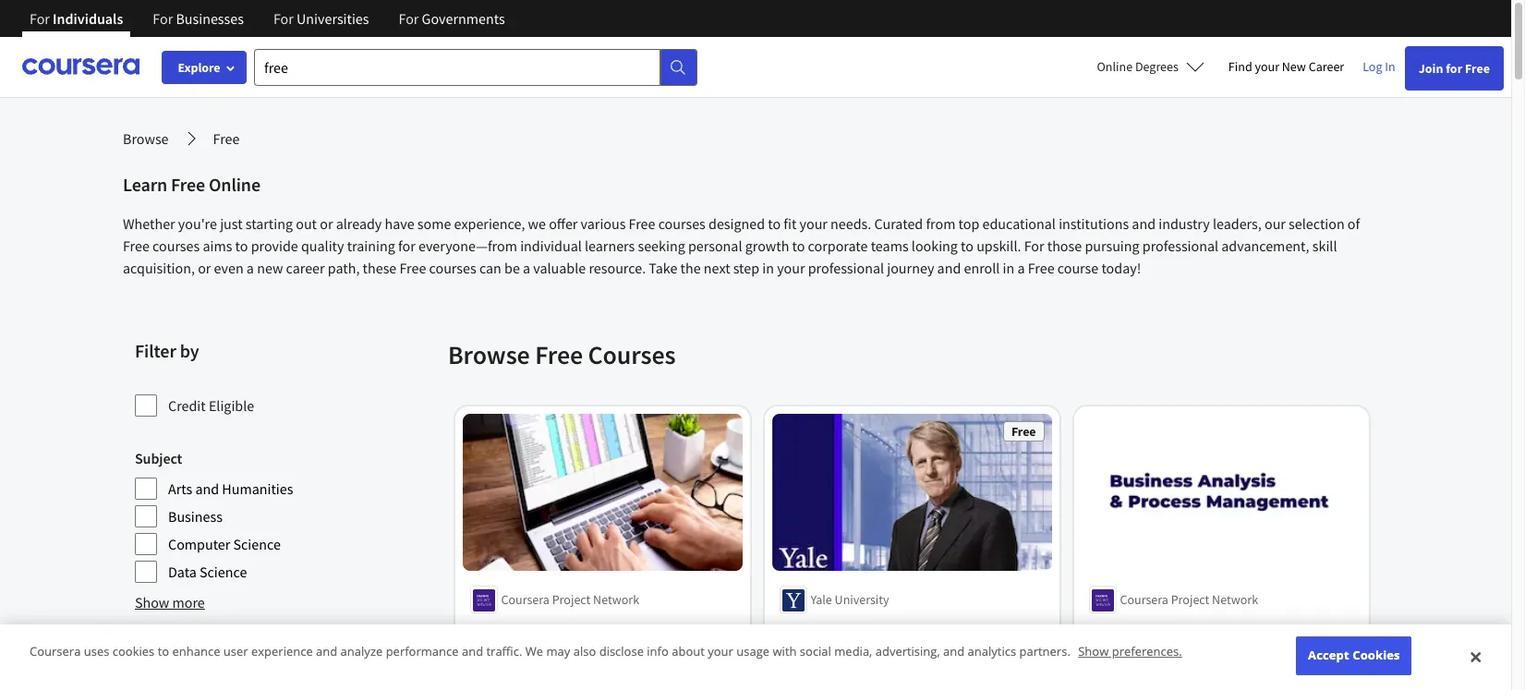Task type: describe. For each thing, give the bounding box(es) containing it.
business for business
[[168, 507, 223, 526]]

learn
[[123, 173, 167, 196]]

businesses
[[176, 9, 244, 28]]

experience
[[251, 644, 313, 660]]

join
[[1419, 60, 1444, 77]]

individual
[[520, 237, 582, 255]]

learn free online
[[123, 173, 261, 196]]

courses
[[588, 338, 676, 371]]

aims
[[203, 237, 232, 255]]

analytics
[[968, 644, 1017, 660]]

skill
[[1313, 237, 1338, 255]]

accept cookies
[[1309, 647, 1401, 664]]

business for business analysis, leadership and management
[[1186, 659, 1233, 676]]

2 a from the left
[[523, 259, 531, 277]]

to down fit
[[792, 237, 805, 255]]

0 horizontal spatial online
[[209, 173, 261, 196]]

1 a from the left
[[247, 259, 254, 277]]

0 vertical spatial or
[[320, 214, 333, 233]]

journey
[[887, 259, 935, 277]]

find your new career
[[1229, 58, 1345, 75]]

online degrees button
[[1083, 46, 1220, 87]]

skills for business analysis & process management
[[1090, 659, 1119, 676]]

degrees
[[1136, 58, 1179, 75]]

accept
[[1309, 647, 1350, 664]]

whether you're just starting out or already have some experience, we offer various free courses designed to fit your needs. curated from top educational institutions and industry leaders, our selection of free courses aims to provide quality training for everyone—from individual learners seeking personal growth to corporate teams looking to upskill. for those pursuing professional advancement, skill acquisition, or even a new career path, these free courses can be a valuable resource. take the next step in your professional journey and enroll in a free course today!
[[123, 214, 1360, 277]]

top
[[959, 214, 980, 233]]

financial
[[780, 623, 837, 642]]

even
[[214, 259, 244, 277]]

: for analysis
[[1179, 659, 1183, 676]]

you'll for introduction
[[503, 659, 534, 676]]

2 in from the left
[[1003, 259, 1015, 277]]

excel
[[630, 623, 661, 642]]

introduction to microsoft excel
[[470, 623, 661, 642]]

leadership inside business analysis, leadership and management
[[1286, 659, 1345, 676]]

What do you want to learn? text field
[[254, 49, 661, 85]]

to left fit
[[768, 214, 781, 233]]

enhance
[[172, 644, 220, 660]]

your right find
[[1255, 58, 1280, 75]]

with
[[773, 644, 797, 660]]

traffic.
[[487, 644, 522, 660]]

universities
[[297, 9, 369, 28]]

management inside data analysis, microsoft excel, leadership and management
[[556, 678, 627, 690]]

management for business analysis & process management
[[1265, 623, 1347, 642]]

needs.
[[831, 214, 872, 233]]

arts and humanities
[[168, 480, 293, 498]]

industry
[[1159, 214, 1210, 233]]

growth
[[745, 237, 790, 255]]

log in link
[[1354, 55, 1405, 78]]

analysis, for process
[[1236, 659, 1283, 676]]

credit eligible
[[168, 396, 254, 415]]

science for computer science
[[233, 535, 281, 554]]

educational
[[983, 214, 1056, 233]]

humanities
[[222, 480, 293, 498]]

whether
[[123, 214, 175, 233]]

those
[[1048, 237, 1082, 255]]

today!
[[1102, 259, 1142, 277]]

for governments
[[399, 9, 505, 28]]

leaders,
[[1213, 214, 1262, 233]]

process
[[1214, 623, 1262, 642]]

2 horizontal spatial courses
[[659, 214, 706, 233]]

analysis
[[1147, 623, 1199, 642]]

0 horizontal spatial coursera
[[30, 644, 81, 660]]

browse for browse
[[123, 129, 169, 148]]

banner navigation
[[15, 0, 520, 51]]

log in
[[1363, 58, 1396, 75]]

course
[[1058, 259, 1099, 277]]

find your new career link
[[1220, 55, 1354, 79]]

yale university
[[811, 592, 890, 608]]

finance, investment management, risk management, banking
[[780, 659, 1045, 690]]

&
[[1202, 623, 1211, 642]]

for individuals
[[30, 9, 123, 28]]

browse for browse free courses
[[448, 338, 530, 371]]

computer
[[168, 535, 230, 554]]

new
[[257, 259, 283, 277]]

data analysis, microsoft excel, leadership and management
[[470, 659, 727, 690]]

1 horizontal spatial for
[[1446, 60, 1463, 77]]

data for science
[[168, 563, 197, 581]]

preferences.
[[1112, 644, 1183, 660]]

1 management, from the left
[[780, 678, 854, 690]]

and left analytics at the bottom right
[[944, 644, 965, 660]]

1 horizontal spatial professional
[[1143, 237, 1219, 255]]

performance
[[386, 644, 459, 660]]

for for businesses
[[153, 9, 173, 28]]

for businesses
[[153, 9, 244, 28]]

these
[[363, 259, 397, 277]]

career
[[286, 259, 325, 277]]

management for business analysis, leadership and management
[[1113, 678, 1184, 690]]

the
[[681, 259, 701, 277]]

arts
[[168, 480, 192, 498]]

out
[[296, 214, 317, 233]]

governments
[[422, 9, 505, 28]]

training
[[347, 237, 395, 255]]

business analysis & process management link
[[1090, 621, 1355, 644]]

gain for markets
[[846, 659, 870, 676]]

business analysis, leadership and management
[[1090, 659, 1345, 690]]

skills for financial markets
[[780, 659, 810, 676]]

2 vertical spatial courses
[[429, 259, 477, 277]]

to inside introduction to microsoft excel link
[[552, 623, 565, 642]]

for inside whether you're just starting out or already have some experience, we offer various free courses designed to fit your needs. curated from top educational institutions and industry leaders, our selection of free courses aims to provide quality training for everyone—from individual learners seeking personal growth to corporate teams looking to upskill. for those pursuing professional advancement, skill acquisition, or even a new career path, these free courses can be a valuable resource. take the next step in your professional journey and enroll in a free course today!
[[1025, 237, 1045, 255]]

browse link
[[123, 128, 169, 150]]

some
[[418, 214, 451, 233]]

: for markets
[[870, 659, 873, 676]]

: for to
[[560, 659, 564, 676]]

and inside data analysis, microsoft excel, leadership and management
[[533, 678, 553, 690]]

show more
[[135, 593, 205, 612]]

you'll for financial
[[812, 659, 844, 676]]

designed
[[709, 214, 765, 233]]

upskill.
[[977, 237, 1022, 255]]

advancement,
[[1222, 237, 1310, 255]]

analysis, for excel
[[594, 659, 641, 676]]

gain for to
[[537, 659, 560, 676]]

our
[[1265, 214, 1286, 233]]

and left traffic.
[[462, 644, 483, 660]]

next
[[704, 259, 731, 277]]

can
[[480, 259, 502, 277]]

subject group
[[135, 447, 437, 584]]

personal
[[688, 237, 743, 255]]

for for governments
[[399, 9, 419, 28]]

you're
[[178, 214, 217, 233]]

starting
[[246, 214, 293, 233]]



Task type: vqa. For each thing, say whether or not it's contained in the screenshot.
by
yes



Task type: locate. For each thing, give the bounding box(es) containing it.
0 horizontal spatial management,
[[780, 678, 854, 690]]

business for business analysis & process management
[[1090, 623, 1145, 642]]

2 horizontal spatial :
[[1179, 659, 1183, 676]]

coursera uses cookies to enhance user experience and analyze performance and traffic. we may also disclose info about your usage with social media, advertising, and analytics partners. show preferences.
[[30, 644, 1183, 660]]

: up risk in the bottom right of the page
[[870, 659, 873, 676]]

skills you'll gain : down 'analysis' in the bottom of the page
[[1090, 659, 1186, 676]]

2 vertical spatial business
[[1186, 659, 1233, 676]]

various
[[581, 214, 626, 233]]

gain up risk in the bottom right of the page
[[846, 659, 870, 676]]

you'll
[[503, 659, 534, 676], [812, 659, 844, 676], [1122, 659, 1153, 676]]

leadership left cookies
[[1286, 659, 1345, 676]]

project for analysis
[[1172, 592, 1210, 608]]

data inside the subject group
[[168, 563, 197, 581]]

and down show preferences. link
[[1090, 678, 1110, 690]]

by
[[180, 339, 199, 362]]

1 vertical spatial business
[[1090, 623, 1145, 642]]

1 network from the left
[[594, 592, 640, 608]]

may
[[547, 644, 570, 660]]

gain down 'analysis' in the bottom of the page
[[1156, 659, 1179, 676]]

project
[[553, 592, 591, 608], [1172, 592, 1210, 608]]

in down upskill.
[[1003, 259, 1015, 277]]

1 you'll from the left
[[503, 659, 534, 676]]

gain
[[537, 659, 560, 676], [846, 659, 870, 676], [1156, 659, 1179, 676]]

0 horizontal spatial data
[[168, 563, 197, 581]]

data for analysis,
[[566, 659, 591, 676]]

microsoft inside data analysis, microsoft excel, leadership and management
[[644, 659, 694, 676]]

1 vertical spatial professional
[[808, 259, 884, 277]]

2 gain from the left
[[846, 659, 870, 676]]

0 vertical spatial show
[[135, 593, 169, 612]]

institutions
[[1059, 214, 1129, 233]]

1 horizontal spatial network
[[1213, 592, 1259, 608]]

1 horizontal spatial online
[[1097, 58, 1133, 75]]

: left also
[[560, 659, 564, 676]]

0 vertical spatial business
[[168, 507, 223, 526]]

skills you'll gain : down financial markets
[[780, 659, 876, 676]]

science down computer science at the bottom of the page
[[200, 563, 247, 581]]

financial markets link
[[780, 621, 1045, 644]]

and down the looking
[[938, 259, 961, 277]]

1 skills you'll gain : from the left
[[470, 659, 566, 676]]

analyze
[[341, 644, 383, 660]]

0 horizontal spatial coursera project network
[[502, 592, 640, 608]]

0 horizontal spatial network
[[594, 592, 640, 608]]

show preferences. link
[[1079, 644, 1183, 660]]

network up introduction to microsoft excel link
[[594, 592, 640, 608]]

teams
[[871, 237, 909, 255]]

for left universities
[[273, 9, 294, 28]]

investment
[[924, 659, 985, 676]]

explore button
[[162, 51, 247, 84]]

join for free link
[[1405, 46, 1504, 91]]

subject
[[135, 449, 182, 468]]

for left businesses
[[153, 9, 173, 28]]

browse up learn
[[123, 129, 169, 148]]

coursera for introduction
[[502, 592, 550, 608]]

3 : from the left
[[1179, 659, 1183, 676]]

business down &
[[1186, 659, 1233, 676]]

advertising,
[[876, 644, 940, 660]]

management, down the finance,
[[882, 678, 956, 690]]

skills
[[135, 645, 168, 664], [470, 659, 500, 676], [780, 659, 810, 676], [1090, 659, 1119, 676]]

to down top
[[961, 237, 974, 255]]

1 vertical spatial leadership
[[470, 678, 530, 690]]

network up process
[[1213, 592, 1259, 608]]

data inside data analysis, microsoft excel, leadership and management
[[566, 659, 591, 676]]

project up &
[[1172, 592, 1210, 608]]

2 horizontal spatial business
[[1186, 659, 1233, 676]]

0 horizontal spatial skills you'll gain :
[[470, 659, 566, 676]]

skills you'll gain : for introduction
[[470, 659, 566, 676]]

1 horizontal spatial coursera project network
[[1121, 592, 1259, 608]]

1 horizontal spatial show
[[1079, 644, 1109, 660]]

science for data science
[[200, 563, 247, 581]]

for
[[1446, 60, 1463, 77], [398, 237, 416, 255]]

1 vertical spatial browse
[[448, 338, 530, 371]]

science down humanities
[[233, 535, 281, 554]]

1 horizontal spatial management,
[[882, 678, 956, 690]]

1 in from the left
[[763, 259, 774, 277]]

for inside whether you're just starting out or already have some experience, we offer various free courses designed to fit your needs. curated from top educational institutions and industry leaders, our selection of free courses aims to provide quality training for everyone—from individual learners seeking personal growth to corporate teams looking to upskill. for those pursuing professional advancement, skill acquisition, or even a new career path, these free courses can be a valuable resource. take the next step in your professional journey and enroll in a free course today!
[[398, 237, 416, 255]]

filter by
[[135, 339, 199, 362]]

2 horizontal spatial gain
[[1156, 659, 1179, 676]]

just
[[220, 214, 243, 233]]

skills for introduction to microsoft excel
[[470, 659, 500, 676]]

2 coursera project network from the left
[[1121, 592, 1259, 608]]

about
[[672, 644, 705, 660]]

user
[[223, 644, 248, 660]]

or right out
[[320, 214, 333, 233]]

0 horizontal spatial business
[[168, 507, 223, 526]]

a
[[247, 259, 254, 277], [523, 259, 531, 277], [1018, 259, 1025, 277]]

skills you'll gain :
[[470, 659, 566, 676], [780, 659, 876, 676], [1090, 659, 1186, 676]]

offer
[[549, 214, 578, 233]]

and right arts
[[195, 480, 219, 498]]

in
[[1386, 58, 1396, 75]]

1 vertical spatial data
[[566, 659, 591, 676]]

show right 'partners.'
[[1079, 644, 1109, 660]]

skills down introduction at the left of the page
[[470, 659, 500, 676]]

1 vertical spatial science
[[200, 563, 247, 581]]

0 vertical spatial courses
[[659, 214, 706, 233]]

markets
[[840, 623, 890, 642]]

coursera project network
[[502, 592, 640, 608], [1121, 592, 1259, 608]]

0 horizontal spatial microsoft
[[568, 623, 627, 642]]

0 vertical spatial microsoft
[[568, 623, 627, 642]]

for down the educational at the top right
[[1025, 237, 1045, 255]]

introduction
[[470, 623, 549, 642]]

0 horizontal spatial analysis,
[[594, 659, 641, 676]]

management, down social
[[780, 678, 854, 690]]

credit
[[168, 396, 206, 415]]

skills down financial
[[780, 659, 810, 676]]

and left "analyze"
[[316, 644, 338, 660]]

coursera project network for analysis
[[1121, 592, 1259, 608]]

online inside online degrees "dropdown button"
[[1097, 58, 1133, 75]]

None search field
[[254, 49, 698, 85]]

1 horizontal spatial a
[[523, 259, 531, 277]]

analysis, down introduction to microsoft excel link
[[594, 659, 641, 676]]

to right cookies
[[158, 644, 169, 660]]

0 horizontal spatial leadership
[[470, 678, 530, 690]]

1 horizontal spatial you'll
[[812, 659, 844, 676]]

1 horizontal spatial browse
[[448, 338, 530, 371]]

1 horizontal spatial coursera
[[502, 592, 550, 608]]

leadership down traffic.
[[470, 678, 530, 690]]

analysis,
[[594, 659, 641, 676], [1236, 659, 1283, 676]]

0 vertical spatial leadership
[[1286, 659, 1345, 676]]

gain for analysis
[[1156, 659, 1179, 676]]

courses up the 'acquisition,'
[[153, 237, 200, 255]]

online up just
[[209, 173, 261, 196]]

show inside button
[[135, 593, 169, 612]]

business analysis & process management
[[1090, 623, 1347, 642]]

online
[[1097, 58, 1133, 75], [209, 173, 261, 196]]

2 horizontal spatial a
[[1018, 259, 1025, 277]]

1 vertical spatial or
[[198, 259, 211, 277]]

1 horizontal spatial in
[[1003, 259, 1015, 277]]

3 gain from the left
[[1156, 659, 1179, 676]]

coursera up introduction at the left of the page
[[502, 592, 550, 608]]

leadership inside data analysis, microsoft excel, leadership and management
[[470, 678, 530, 690]]

data science
[[168, 563, 247, 581]]

skills you'll gain : for business
[[1090, 659, 1186, 676]]

accept cookies button
[[1297, 637, 1412, 676]]

cookies
[[113, 644, 155, 660]]

business inside business analysis, leadership and management
[[1186, 659, 1233, 676]]

1 horizontal spatial :
[[870, 659, 873, 676]]

show left more
[[135, 593, 169, 612]]

data down introduction to microsoft excel
[[566, 659, 591, 676]]

you'll for business
[[1122, 659, 1153, 676]]

0 vertical spatial browse
[[123, 129, 169, 148]]

1 horizontal spatial skills you'll gain :
[[780, 659, 876, 676]]

management down also
[[556, 678, 627, 690]]

0 horizontal spatial professional
[[808, 259, 884, 277]]

new
[[1282, 58, 1307, 75]]

business inside the subject group
[[168, 507, 223, 526]]

1 coursera project network from the left
[[502, 592, 640, 608]]

skills you'll gain : down introduction at the left of the page
[[470, 659, 566, 676]]

or left the even
[[198, 259, 211, 277]]

0 horizontal spatial browse
[[123, 129, 169, 148]]

: down 'analysis' in the bottom of the page
[[1179, 659, 1183, 676]]

media,
[[835, 644, 873, 660]]

experience,
[[454, 214, 525, 233]]

0 vertical spatial online
[[1097, 58, 1133, 75]]

0 horizontal spatial show
[[135, 593, 169, 612]]

coursera
[[502, 592, 550, 608], [1121, 592, 1169, 608], [30, 644, 81, 660]]

acquisition,
[[123, 259, 195, 277]]

1 horizontal spatial project
[[1172, 592, 1210, 608]]

1 horizontal spatial data
[[566, 659, 591, 676]]

0 horizontal spatial gain
[[537, 659, 560, 676]]

analysis, inside data analysis, microsoft excel, leadership and management
[[594, 659, 641, 676]]

1 vertical spatial online
[[209, 173, 261, 196]]

microsoft down excel
[[644, 659, 694, 676]]

2 you'll from the left
[[812, 659, 844, 676]]

to up "may"
[[552, 623, 565, 642]]

management up accept
[[1265, 623, 1347, 642]]

show
[[135, 593, 169, 612], [1079, 644, 1109, 660]]

a left new
[[247, 259, 254, 277]]

management down preferences. on the right of the page
[[1113, 678, 1184, 690]]

free
[[1466, 60, 1491, 77], [213, 129, 240, 148], [171, 173, 205, 196], [629, 214, 656, 233], [123, 237, 150, 255], [400, 259, 426, 277], [1028, 259, 1055, 277], [535, 338, 583, 371], [1012, 423, 1037, 440]]

1 horizontal spatial or
[[320, 214, 333, 233]]

2 network from the left
[[1213, 592, 1259, 608]]

microsoft up coursera uses cookies to enhance user experience and analyze performance and traffic. we may also disclose info about your usage with social media, advertising, and analytics partners. show preferences.
[[568, 623, 627, 642]]

courses down everyone—from at left top
[[429, 259, 477, 277]]

and down we
[[533, 678, 553, 690]]

0 vertical spatial science
[[233, 535, 281, 554]]

online degrees
[[1097, 58, 1179, 75]]

3 you'll from the left
[[1122, 659, 1153, 676]]

0 horizontal spatial management
[[556, 678, 627, 690]]

project for to
[[553, 592, 591, 608]]

network for process
[[1213, 592, 1259, 608]]

2 horizontal spatial coursera
[[1121, 592, 1169, 608]]

0 horizontal spatial you'll
[[503, 659, 534, 676]]

0 horizontal spatial project
[[553, 592, 591, 608]]

learners
[[585, 237, 635, 255]]

0 vertical spatial for
[[1446, 60, 1463, 77]]

coursera project network for to
[[502, 592, 640, 608]]

for left governments
[[399, 9, 419, 28]]

find
[[1229, 58, 1253, 75]]

2 analysis, from the left
[[1236, 659, 1283, 676]]

we
[[526, 644, 543, 660]]

microsoft
[[568, 623, 627, 642], [644, 659, 694, 676]]

skills left enhance
[[135, 645, 168, 664]]

1 vertical spatial for
[[398, 237, 416, 255]]

university
[[835, 592, 890, 608]]

for right 'join' at the right of the page
[[1446, 60, 1463, 77]]

for left individuals
[[30, 9, 50, 28]]

and up pursuing
[[1132, 214, 1156, 233]]

0 horizontal spatial in
[[763, 259, 774, 277]]

for universities
[[273, 9, 369, 28]]

in right "step"
[[763, 259, 774, 277]]

you'll down 'analysis' in the bottom of the page
[[1122, 659, 1153, 676]]

info
[[647, 644, 669, 660]]

online left the degrees on the top of page
[[1097, 58, 1133, 75]]

1 horizontal spatial microsoft
[[644, 659, 694, 676]]

for for individuals
[[30, 9, 50, 28]]

coursera for business
[[1121, 592, 1169, 608]]

project up introduction to microsoft excel
[[553, 592, 591, 608]]

1 vertical spatial show
[[1079, 644, 1109, 660]]

for for universities
[[273, 9, 294, 28]]

0 horizontal spatial or
[[198, 259, 211, 277]]

1 horizontal spatial business
[[1090, 623, 1145, 642]]

and inside business analysis, leadership and management
[[1090, 678, 1110, 690]]

1 gain from the left
[[537, 659, 560, 676]]

2 horizontal spatial you'll
[[1122, 659, 1153, 676]]

1 horizontal spatial courses
[[429, 259, 477, 277]]

computer science
[[168, 535, 281, 554]]

management,
[[780, 678, 854, 690], [882, 678, 956, 690]]

uses
[[84, 644, 109, 660]]

coursera up 'analysis' in the bottom of the page
[[1121, 592, 1169, 608]]

a down upskill.
[[1018, 259, 1025, 277]]

1 vertical spatial microsoft
[[644, 659, 694, 676]]

3 a from the left
[[1018, 259, 1025, 277]]

pursuing
[[1085, 237, 1140, 255]]

be
[[505, 259, 520, 277]]

everyone—from
[[419, 237, 517, 255]]

0 vertical spatial professional
[[1143, 237, 1219, 255]]

1 horizontal spatial leadership
[[1286, 659, 1345, 676]]

1 : from the left
[[560, 659, 564, 676]]

you'll down financial markets
[[812, 659, 844, 676]]

coursera left uses
[[30, 644, 81, 660]]

gain down introduction to microsoft excel
[[537, 659, 560, 676]]

from
[[926, 214, 956, 233]]

2 project from the left
[[1172, 592, 1210, 608]]

in
[[763, 259, 774, 277], [1003, 259, 1015, 277]]

professional down industry
[[1143, 237, 1219, 255]]

seeking
[[638, 237, 685, 255]]

for down have
[[398, 237, 416, 255]]

skills right 'partners.'
[[1090, 659, 1119, 676]]

your right fit
[[800, 214, 828, 233]]

1 horizontal spatial management
[[1113, 678, 1184, 690]]

2 : from the left
[[870, 659, 873, 676]]

financial markets
[[780, 623, 890, 642]]

management inside business analysis, leadership and management
[[1113, 678, 1184, 690]]

selection
[[1289, 214, 1345, 233]]

coursera image
[[22, 52, 140, 82]]

quality
[[301, 237, 344, 255]]

business up show preferences. link
[[1090, 623, 1145, 642]]

0 horizontal spatial :
[[560, 659, 564, 676]]

browse down can
[[448, 338, 530, 371]]

yale
[[811, 592, 833, 608]]

2 horizontal spatial skills you'll gain :
[[1090, 659, 1186, 676]]

to right the aims
[[235, 237, 248, 255]]

valuable
[[533, 259, 586, 277]]

data up more
[[168, 563, 197, 581]]

0 horizontal spatial for
[[398, 237, 416, 255]]

0 vertical spatial data
[[168, 563, 197, 581]]

your right about
[[708, 644, 734, 660]]

1 vertical spatial courses
[[153, 237, 200, 255]]

coursera project network up introduction to microsoft excel
[[502, 592, 640, 608]]

analysis, inside business analysis, leadership and management
[[1236, 659, 1283, 676]]

partners.
[[1020, 644, 1071, 660]]

finance,
[[876, 659, 922, 676]]

1 horizontal spatial analysis,
[[1236, 659, 1283, 676]]

2 skills you'll gain : from the left
[[780, 659, 876, 676]]

and inside the subject group
[[195, 480, 219, 498]]

microsoft for analysis,
[[644, 659, 694, 676]]

provide
[[251, 237, 298, 255]]

science
[[233, 535, 281, 554], [200, 563, 247, 581]]

microsoft for to
[[568, 623, 627, 642]]

network for excel
[[594, 592, 640, 608]]

join for free
[[1419, 60, 1491, 77]]

skills you'll gain : for financial
[[780, 659, 876, 676]]

looking
[[912, 237, 958, 255]]

network
[[594, 592, 640, 608], [1213, 592, 1259, 608]]

a right "be"
[[523, 259, 531, 277]]

0 horizontal spatial a
[[247, 259, 254, 277]]

coursera project network up &
[[1121, 592, 1259, 608]]

1 analysis, from the left
[[594, 659, 641, 676]]

2 horizontal spatial management
[[1265, 623, 1347, 642]]

1 project from the left
[[553, 592, 591, 608]]

professional
[[1143, 237, 1219, 255], [808, 259, 884, 277]]

0 horizontal spatial courses
[[153, 237, 200, 255]]

courses up seeking
[[659, 214, 706, 233]]

business up the computer at the bottom of page
[[168, 507, 223, 526]]

3 skills you'll gain : from the left
[[1090, 659, 1186, 676]]

2 management, from the left
[[882, 678, 956, 690]]

professional down "corporate"
[[808, 259, 884, 277]]

your down growth
[[777, 259, 805, 277]]

1 horizontal spatial gain
[[846, 659, 870, 676]]

analysis, down process
[[1236, 659, 1283, 676]]

you'll down introduction at the left of the page
[[503, 659, 534, 676]]

eligible
[[209, 396, 254, 415]]



